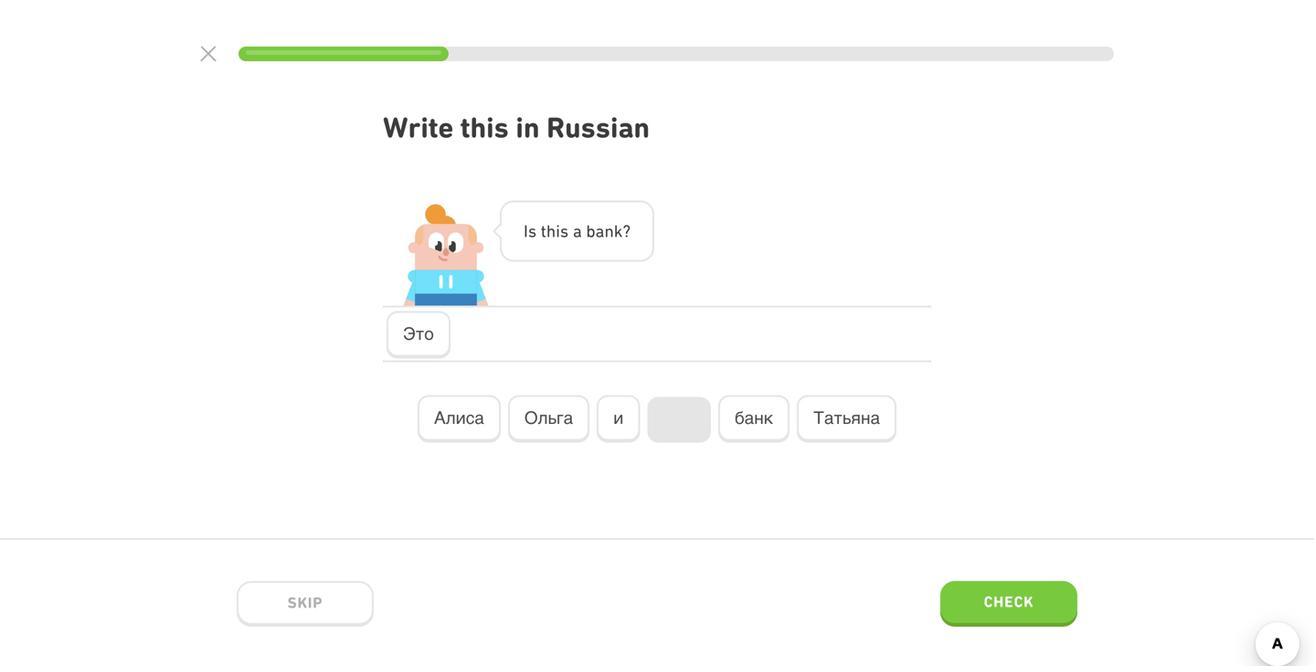 Task type: describe. For each thing, give the bounding box(es) containing it.
банк button
[[719, 396, 790, 443]]

и
[[614, 408, 624, 428]]

?
[[623, 221, 631, 241]]

ольга
[[525, 408, 573, 428]]

алиса button
[[418, 396, 501, 443]]

банк
[[735, 408, 774, 428]]

1 a from the left
[[573, 221, 582, 241]]

ольга button
[[508, 396, 590, 443]]

i
[[556, 221, 560, 241]]

n
[[605, 221, 614, 241]]

write
[[383, 111, 454, 144]]

i
[[524, 221, 528, 241]]

skip
[[288, 594, 323, 612]]

b
[[586, 221, 596, 241]]

2 s from the left
[[560, 221, 569, 241]]

k
[[614, 221, 623, 241]]

this
[[461, 111, 509, 144]]

татьяна button
[[797, 396, 897, 443]]

b a n k ?
[[586, 221, 631, 241]]

write this in russian
[[383, 111, 650, 144]]

2 a from the left
[[596, 221, 605, 241]]

это button
[[387, 311, 451, 359]]



Task type: locate. For each thing, give the bounding box(es) containing it.
russian
[[547, 111, 650, 144]]

s right h
[[560, 221, 569, 241]]

1 horizontal spatial s
[[560, 221, 569, 241]]

a left b
[[573, 221, 582, 241]]

татьяна
[[814, 408, 881, 428]]

s left t
[[528, 221, 537, 241]]

a
[[573, 221, 582, 241], [596, 221, 605, 241]]

check
[[984, 593, 1034, 611]]

0 horizontal spatial s
[[528, 221, 537, 241]]

t
[[541, 221, 547, 241]]

s
[[528, 221, 537, 241], [560, 221, 569, 241]]

skip button
[[237, 581, 374, 627]]

алиса
[[434, 408, 484, 428]]

и button
[[597, 396, 640, 443]]

a left k
[[596, 221, 605, 241]]

это
[[403, 324, 434, 344]]

h
[[547, 221, 556, 241]]

check button
[[941, 581, 1078, 627]]

1 s from the left
[[528, 221, 537, 241]]

1 horizontal spatial a
[[596, 221, 605, 241]]

progress bar
[[239, 47, 1115, 61]]

in
[[516, 111, 540, 144]]

i s t h i s a
[[524, 221, 582, 241]]

0 horizontal spatial a
[[573, 221, 582, 241]]



Task type: vqa. For each thing, say whether or not it's contained in the screenshot.
l's u
no



